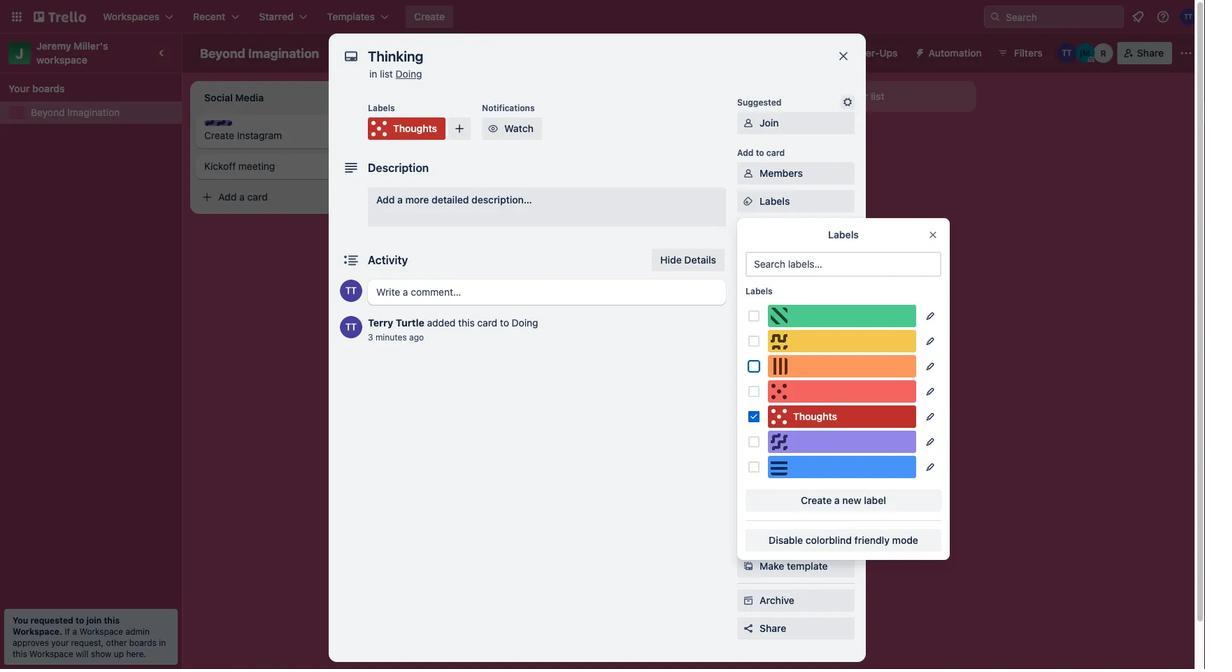 Task type: locate. For each thing, give the bounding box(es) containing it.
0 horizontal spatial to
[[76, 616, 84, 626]]

share button down 0 notifications image
[[1118, 42, 1173, 64]]

2 horizontal spatial to
[[756, 148, 765, 157]]

meeting
[[239, 161, 275, 172]]

beyond inside board name text box
[[200, 45, 245, 61]]

0 horizontal spatial boards
[[32, 83, 65, 94]]

sm image inside members link
[[742, 167, 756, 181]]

add a card
[[417, 161, 467, 172], [218, 191, 268, 203]]

sm image left checklist
[[742, 223, 756, 237]]

your boards
[[8, 83, 65, 94]]

colorblind
[[806, 535, 852, 547]]

archive link
[[738, 590, 855, 612]]

star or unstar board image
[[335, 48, 346, 59]]

add a card button down thinking link
[[395, 155, 552, 178]]

to down write a comment text field
[[500, 317, 509, 329]]

0 vertical spatial workspace
[[380, 47, 431, 59]]

add another list
[[812, 91, 885, 102]]

sm image for labels
[[742, 195, 756, 209]]

create up workspace visible
[[414, 11, 445, 22]]

sm image left cover
[[742, 307, 756, 321]]

archive
[[760, 595, 795, 607]]

0 horizontal spatial beyond imagination
[[31, 107, 120, 118]]

share left show menu 'image'
[[1138, 47, 1165, 59]]

1 horizontal spatial to
[[500, 317, 509, 329]]

sm image
[[910, 42, 929, 62], [841, 95, 855, 109], [742, 167, 756, 181], [742, 195, 756, 209], [742, 594, 756, 608]]

1 vertical spatial add a card
[[218, 191, 268, 203]]

0 horizontal spatial in
[[159, 638, 166, 648]]

a for admin
[[72, 627, 77, 637]]

2 vertical spatial to
[[76, 616, 84, 626]]

1 horizontal spatial create
[[414, 11, 445, 22]]

0 vertical spatial terry turtle (terryturtle) image
[[340, 280, 363, 302]]

imagination left star or unstar board icon
[[248, 45, 319, 61]]

0 vertical spatial create
[[414, 11, 445, 22]]

thoughts thinking
[[403, 121, 456, 141]]

imagination down your boards with 1 items element
[[67, 107, 120, 118]]

create left new
[[801, 495, 832, 507]]

1 horizontal spatial create from template… image
[[756, 127, 767, 139]]

visible
[[434, 47, 463, 59]]

0 vertical spatial add a card
[[417, 161, 467, 172]]

thoughts
[[417, 121, 456, 131], [393, 123, 437, 134], [794, 411, 838, 423]]

card down 'meeting'
[[247, 191, 268, 203]]

add down kickoff
[[218, 191, 237, 203]]

2 horizontal spatial this
[[459, 317, 475, 329]]

boards right your
[[32, 83, 65, 94]]

workspace up doing link
[[380, 47, 431, 59]]

sm image inside labels 'link'
[[742, 195, 756, 209]]

make template link
[[738, 556, 855, 578]]

r
[[1101, 48, 1107, 58]]

create from template… image down description
[[358, 192, 370, 203]]

create instagram link
[[204, 129, 367, 143]]

1 horizontal spatial workspace
[[79, 627, 123, 637]]

2 horizontal spatial ups
[[880, 47, 898, 59]]

power- up 'color: bold red, title: "thoughts"' menu item
[[781, 392, 814, 403]]

1 vertical spatial doing
[[512, 317, 539, 329]]

power- inside "button"
[[847, 47, 880, 59]]

power- up 'another'
[[847, 47, 880, 59]]

sm image inside the checklist 'link'
[[742, 223, 756, 237]]

sm image inside move link
[[742, 504, 756, 518]]

power-ups
[[847, 47, 898, 59], [738, 372, 783, 381]]

doing inside terry turtle added this card to doing 3 minutes ago
[[512, 317, 539, 329]]

1 horizontal spatial share
[[1138, 47, 1165, 59]]

2 vertical spatial create
[[801, 495, 832, 507]]

sm image inside watch button
[[486, 122, 500, 136]]

automation button
[[910, 42, 991, 64]]

add a card up detailed
[[417, 161, 467, 172]]

0 vertical spatial beyond
[[200, 45, 245, 61]]

add a card button down 'kickoff meeting' link
[[196, 186, 353, 209]]

notifications
[[482, 103, 535, 113]]

turtle
[[396, 317, 425, 329]]

automation
[[929, 47, 982, 59], [738, 428, 785, 437]]

ups
[[880, 47, 898, 59], [767, 372, 783, 381], [814, 392, 832, 403]]

add power-ups link
[[738, 386, 855, 409]]

1 horizontal spatial boards
[[129, 638, 157, 648]]

1 vertical spatial power-ups
[[738, 372, 783, 381]]

1 horizontal spatial beyond
[[200, 45, 245, 61]]

friendly
[[855, 535, 890, 547]]

1 horizontal spatial power-ups
[[847, 47, 898, 59]]

will
[[76, 650, 89, 659]]

0 horizontal spatial share
[[760, 623, 787, 635]]

hide details
[[661, 254, 717, 266]]

list right 'another'
[[871, 91, 885, 102]]

0 vertical spatial create from template… image
[[756, 127, 767, 139]]

2 vertical spatial power-
[[781, 392, 814, 403]]

workspace.
[[13, 627, 62, 637]]

move link
[[738, 500, 855, 522]]

boards down admin
[[129, 638, 157, 648]]

sm image
[[742, 116, 756, 130], [486, 122, 500, 136], [742, 223, 756, 237], [742, 307, 756, 321], [742, 504, 756, 518], [742, 532, 756, 546], [742, 560, 756, 574]]

list inside "button"
[[871, 91, 885, 102]]

sm image inside archive link
[[742, 594, 756, 608]]

list left doing link
[[380, 68, 393, 80]]

add a card button
[[395, 155, 552, 178], [196, 186, 353, 209]]

filters
[[1015, 47, 1043, 59]]

terry turtle (terryturtle) image
[[1181, 8, 1198, 25], [1058, 43, 1078, 63]]

ups inside "button"
[[880, 47, 898, 59]]

imagination inside board name text box
[[248, 45, 319, 61]]

power-ups down the custom at the bottom of the page
[[738, 372, 783, 381]]

1 horizontal spatial ups
[[814, 392, 832, 403]]

add down the custom at the bottom of the page
[[760, 392, 779, 403]]

1 vertical spatial terry turtle (terryturtle) image
[[340, 316, 363, 339]]

a
[[438, 161, 444, 172], [239, 191, 245, 203], [398, 194, 403, 206], [835, 495, 840, 507], [72, 627, 77, 637]]

sm image left copy
[[742, 532, 756, 546]]

1 horizontal spatial share button
[[1118, 42, 1173, 64]]

1 horizontal spatial in
[[370, 68, 377, 80]]

1 vertical spatial in
[[159, 638, 166, 648]]

1 horizontal spatial doing
[[512, 317, 539, 329]]

0 horizontal spatial add a card
[[218, 191, 268, 203]]

checklist
[[760, 224, 803, 235]]

you
[[13, 616, 28, 626]]

labels up cover
[[746, 286, 773, 296]]

2 horizontal spatial workspace
[[380, 47, 431, 59]]

card up add a more detailed description…
[[446, 161, 467, 172]]

1 vertical spatial create
[[204, 130, 234, 141]]

1 vertical spatial share button
[[738, 618, 855, 640]]

add left 'another'
[[812, 91, 830, 102]]

terry turtle (terryturtle) image left r
[[1058, 43, 1078, 63]]

0 horizontal spatial share button
[[738, 618, 855, 640]]

this down approves
[[13, 650, 27, 659]]

power-ups inside "button"
[[847, 47, 898, 59]]

members link
[[738, 162, 855, 185]]

add a card down kickoff meeting
[[218, 191, 268, 203]]

in list doing
[[370, 68, 422, 80]]

in right other at the left bottom of page
[[159, 638, 166, 648]]

sm image inside automation button
[[910, 42, 929, 62]]

labels
[[368, 103, 395, 113], [760, 196, 790, 207], [829, 229, 859, 241], [746, 286, 773, 296]]

1 vertical spatial terry turtle (terryturtle) image
[[1058, 43, 1078, 63]]

if
[[65, 627, 70, 637]]

cover
[[760, 308, 787, 319]]

1 vertical spatial power-
[[738, 372, 767, 381]]

power-ups up add another list "button"
[[847, 47, 898, 59]]

0 vertical spatial power-ups
[[847, 47, 898, 59]]

terry turtle (terryturtle) image
[[340, 280, 363, 302], [340, 316, 363, 339]]

1 horizontal spatial list
[[871, 91, 885, 102]]

list
[[380, 68, 393, 80], [871, 91, 885, 102]]

automation up add button
[[738, 428, 785, 437]]

1 vertical spatial to
[[500, 317, 509, 329]]

labels up checklist
[[760, 196, 790, 207]]

detailed
[[432, 194, 469, 206]]

1 vertical spatial boards
[[129, 638, 157, 648]]

in inside if a workspace admin approves your request, other boards in this workspace will show up here.
[[159, 638, 166, 648]]

sm image down the actions
[[742, 504, 756, 518]]

0 vertical spatial terry turtle (terryturtle) image
[[1181, 8, 1198, 25]]

thinking link
[[403, 129, 566, 143]]

thoughts button
[[368, 118, 446, 140], [403, 120, 456, 131]]

description…
[[472, 194, 532, 206]]

1 horizontal spatial add a card button
[[395, 155, 552, 178]]

ago
[[410, 332, 424, 342]]

1 vertical spatial beyond imagination
[[31, 107, 120, 118]]

to inside terry turtle added this card to doing 3 minutes ago
[[500, 317, 509, 329]]

a left new
[[835, 495, 840, 507]]

color: blue, title: none menu item
[[768, 456, 917, 479]]

add
[[812, 91, 830, 102], [738, 148, 754, 157], [417, 161, 436, 172], [218, 191, 237, 203], [377, 194, 395, 206], [760, 392, 779, 403], [760, 449, 779, 461]]

to up members
[[756, 148, 765, 157]]

0 vertical spatial ups
[[880, 47, 898, 59]]

approves
[[13, 638, 49, 648]]

labels down in list doing
[[368, 103, 395, 113]]

2 vertical spatial this
[[13, 650, 27, 659]]

add a more detailed description…
[[377, 194, 532, 206]]

miller's
[[74, 40, 108, 52]]

a inside if a workspace admin approves your request, other boards in this workspace will show up here.
[[72, 627, 77, 637]]

card up members
[[767, 148, 785, 157]]

boards
[[32, 83, 65, 94], [129, 638, 157, 648]]

add down thinking
[[417, 161, 436, 172]]

show menu image
[[1180, 46, 1194, 60]]

attachment button
[[738, 274, 855, 297]]

automation left filters button
[[929, 47, 982, 59]]

workspace inside "button"
[[380, 47, 431, 59]]

0 vertical spatial in
[[370, 68, 377, 80]]

share down archive
[[760, 623, 787, 635]]

0 vertical spatial automation
[[929, 47, 982, 59]]

doing link
[[396, 68, 422, 80]]

add inside "button"
[[812, 91, 830, 102]]

doing down write a comment text field
[[512, 317, 539, 329]]

0 horizontal spatial this
[[13, 650, 27, 659]]

card inside terry turtle added this card to doing 3 minutes ago
[[478, 317, 498, 329]]

another
[[833, 91, 869, 102]]

create inside button
[[414, 11, 445, 22]]

sm image left watch on the left
[[486, 122, 500, 136]]

sm image for suggested
[[841, 95, 855, 109]]

2 terry turtle (terryturtle) image from the top
[[340, 316, 363, 339]]

1 horizontal spatial imagination
[[248, 45, 319, 61]]

beyond imagination link
[[31, 106, 174, 120]]

j
[[16, 45, 24, 61]]

create inside 'link'
[[204, 130, 234, 141]]

terry
[[368, 317, 394, 329]]

1 vertical spatial imagination
[[67, 107, 120, 118]]

1 vertical spatial beyond
[[31, 107, 65, 118]]

beyond imagination inside board name text box
[[200, 45, 319, 61]]

sm image for copy
[[742, 532, 756, 546]]

None text field
[[361, 43, 823, 69]]

watch
[[505, 123, 534, 134]]

ups up 'color: bold red, title: "thoughts"' menu item
[[814, 392, 832, 403]]

1 vertical spatial ups
[[767, 372, 783, 381]]

a inside create a new label button
[[835, 495, 840, 507]]

workspace down your
[[29, 650, 73, 659]]

1 horizontal spatial beyond imagination
[[200, 45, 319, 61]]

2 horizontal spatial power-
[[847, 47, 880, 59]]

create from template… image up add to card
[[756, 127, 767, 139]]

1 vertical spatial automation
[[738, 428, 785, 437]]

more
[[406, 194, 429, 206]]

create
[[414, 11, 445, 22], [204, 130, 234, 141], [801, 495, 832, 507]]

this right the added at the left of page
[[459, 317, 475, 329]]

0 vertical spatial list
[[380, 68, 393, 80]]

1 horizontal spatial automation
[[929, 47, 982, 59]]

0 vertical spatial to
[[756, 148, 765, 157]]

power- down the custom at the bottom of the page
[[738, 372, 767, 381]]

if a workspace admin approves your request, other boards in this workspace will show up here.
[[13, 627, 166, 659]]

sm image inside cover link
[[742, 307, 756, 321]]

instagram
[[237, 130, 282, 141]]

sm image for make template
[[742, 560, 756, 574]]

1 vertical spatial add a card button
[[196, 186, 353, 209]]

doing down workspace visible "button"
[[396, 68, 422, 80]]

1 vertical spatial list
[[871, 91, 885, 102]]

rubyanndersson (rubyanndersson) image
[[1094, 43, 1114, 63]]

a right if
[[72, 627, 77, 637]]

a inside the add a more detailed description… link
[[398, 194, 403, 206]]

0 horizontal spatial ups
[[767, 372, 783, 381]]

to left join
[[76, 616, 84, 626]]

card
[[767, 148, 785, 157], [446, 161, 467, 172], [247, 191, 268, 203], [478, 317, 498, 329]]

0 horizontal spatial create from template… image
[[358, 192, 370, 203]]

0 vertical spatial add a card button
[[395, 155, 552, 178]]

sm image inside "make template" link
[[742, 560, 756, 574]]

color: orange, title: none menu item
[[768, 356, 917, 378]]

admin
[[126, 627, 150, 637]]

1 horizontal spatial this
[[104, 616, 120, 626]]

0 vertical spatial doing
[[396, 68, 422, 80]]

0 horizontal spatial automation
[[738, 428, 785, 437]]

ups up add another list "button"
[[880, 47, 898, 59]]

create inside button
[[801, 495, 832, 507]]

automation inside button
[[929, 47, 982, 59]]

0 vertical spatial share
[[1138, 47, 1165, 59]]

0 vertical spatial share button
[[1118, 42, 1173, 64]]

0 horizontal spatial create
[[204, 130, 234, 141]]

sm image inside join link
[[742, 116, 756, 130]]

ups up add power-ups
[[767, 372, 783, 381]]

0 horizontal spatial workspace
[[29, 650, 73, 659]]

power-
[[847, 47, 880, 59], [738, 372, 767, 381], [781, 392, 814, 403]]

sm image left the join
[[742, 116, 756, 130]]

create from template… image
[[756, 127, 767, 139], [358, 192, 370, 203]]

a for detailed
[[398, 194, 403, 206]]

0 horizontal spatial beyond
[[31, 107, 65, 118]]

this right join
[[104, 616, 120, 626]]

workspace
[[36, 54, 87, 66]]

sm image for archive
[[742, 594, 756, 608]]

kickoff
[[204, 161, 236, 172]]

you requested to join this workspace.
[[13, 616, 120, 637]]

workspace down join
[[79, 627, 123, 637]]

a left more
[[398, 194, 403, 206]]

template
[[787, 561, 828, 573]]

Write a comment text field
[[368, 280, 726, 305]]

in left doing link
[[370, 68, 377, 80]]

1 vertical spatial this
[[104, 616, 120, 626]]

sm image inside copy link
[[742, 532, 756, 546]]

0 vertical spatial this
[[459, 317, 475, 329]]

create up kickoff
[[204, 130, 234, 141]]

color: purple, title: none menu item
[[768, 431, 917, 454]]

0 horizontal spatial power-
[[738, 372, 767, 381]]

color: green, title: none menu item
[[768, 305, 917, 328]]

0 vertical spatial imagination
[[248, 45, 319, 61]]

terry turtle (terryturtle) image right open information menu image
[[1181, 8, 1198, 25]]

0 vertical spatial boards
[[32, 83, 65, 94]]

0 vertical spatial power-
[[847, 47, 880, 59]]

0 notifications image
[[1130, 8, 1147, 25]]

share button down archive link
[[738, 618, 855, 640]]

2 horizontal spatial create
[[801, 495, 832, 507]]

workspace
[[380, 47, 431, 59], [79, 627, 123, 637], [29, 650, 73, 659]]

create a new label
[[801, 495, 887, 507]]

beyond imagination
[[200, 45, 319, 61], [31, 107, 120, 118]]

card right the added at the left of page
[[478, 317, 498, 329]]

a down kickoff meeting
[[239, 191, 245, 203]]

0 vertical spatial beyond imagination
[[200, 45, 319, 61]]

sm image left the make
[[742, 560, 756, 574]]

thoughts inside "thoughts thinking"
[[417, 121, 456, 131]]



Task type: describe. For each thing, give the bounding box(es) containing it.
thoughts inside menu item
[[794, 411, 838, 423]]

Search field
[[1002, 6, 1124, 27]]

add left button
[[760, 449, 779, 461]]

a for label
[[835, 495, 840, 507]]

label
[[865, 495, 887, 507]]

terry turtle added this card to doing 3 minutes ago
[[368, 317, 539, 342]]

your boards with 1 items element
[[8, 80, 167, 97]]

sm image for watch
[[486, 122, 500, 136]]

sm image for join
[[742, 116, 756, 130]]

color: yellow, title: none menu item
[[768, 330, 917, 353]]

jeremy miller (jeremymiller198) image
[[1076, 43, 1096, 63]]

r button
[[1094, 43, 1114, 63]]

color: red, title: none menu item
[[768, 381, 917, 403]]

up
[[114, 650, 124, 659]]

create a new label button
[[746, 490, 942, 512]]

color: bold red, title: "thoughts" menu item
[[768, 406, 917, 428]]

2 vertical spatial workspace
[[29, 650, 73, 659]]

3 minutes ago link
[[368, 332, 424, 342]]

to inside "you requested to join this workspace."
[[76, 616, 84, 626]]

1 vertical spatial create from template… image
[[358, 192, 370, 203]]

requested
[[30, 616, 73, 626]]

join link
[[738, 112, 855, 134]]

disable
[[769, 535, 804, 547]]

boards inside if a workspace admin approves your request, other boards in this workspace will show up here.
[[129, 638, 157, 648]]

Search labels… text field
[[746, 252, 942, 277]]

labels up search labels… text box
[[829, 229, 859, 241]]

back to home image
[[34, 6, 86, 28]]

jeremy
[[36, 40, 71, 52]]

custom
[[760, 336, 796, 347]]

3
[[368, 332, 373, 342]]

0 horizontal spatial imagination
[[67, 107, 120, 118]]

create for create a new label
[[801, 495, 832, 507]]

mode
[[893, 535, 919, 547]]

0 horizontal spatial list
[[380, 68, 393, 80]]

disable colorblind friendly mode
[[769, 535, 919, 547]]

disable colorblind friendly mode button
[[746, 530, 942, 552]]

make
[[760, 561, 785, 573]]

1 horizontal spatial power-
[[781, 392, 814, 403]]

0 horizontal spatial doing
[[396, 68, 422, 80]]

hide details link
[[652, 249, 725, 272]]

minutes
[[376, 332, 407, 342]]

0 horizontal spatial add a card button
[[196, 186, 353, 209]]

labels link
[[738, 190, 855, 213]]

button
[[781, 449, 812, 461]]

create instagram
[[204, 130, 282, 141]]

sm image for move
[[742, 504, 756, 518]]

activity
[[368, 254, 408, 267]]

fields
[[799, 336, 826, 347]]

add button
[[760, 449, 812, 461]]

your
[[51, 638, 69, 648]]

this inside terry turtle added this card to doing 3 minutes ago
[[459, 317, 475, 329]]

sm image for cover
[[742, 307, 756, 321]]

create for create
[[414, 11, 445, 22]]

primary element
[[0, 0, 1206, 34]]

this inside "you requested to join this workspace."
[[104, 616, 120, 626]]

open information menu image
[[1157, 10, 1171, 24]]

hide
[[661, 254, 682, 266]]

dates
[[760, 252, 787, 263]]

jeremy miller's workspace
[[36, 40, 111, 66]]

create for create instagram
[[204, 130, 234, 141]]

custom fields button
[[738, 335, 855, 349]]

watch button
[[482, 118, 542, 140]]

1 horizontal spatial terry turtle (terryturtle) image
[[1181, 8, 1198, 25]]

add power-ups
[[760, 392, 832, 403]]

sm image for members
[[742, 167, 756, 181]]

join
[[86, 616, 102, 626]]

a up detailed
[[438, 161, 444, 172]]

make template
[[760, 561, 828, 573]]

2 vertical spatial ups
[[814, 392, 832, 403]]

thinking
[[403, 130, 442, 141]]

this inside if a workspace admin approves your request, other boards in this workspace will show up here.
[[13, 650, 27, 659]]

details
[[685, 254, 717, 266]]

add down suggested
[[738, 148, 754, 157]]

added
[[427, 317, 456, 329]]

show
[[91, 650, 112, 659]]

1 horizontal spatial add a card
[[417, 161, 467, 172]]

Board name text field
[[193, 42, 326, 64]]

1 vertical spatial workspace
[[79, 627, 123, 637]]

copy
[[760, 533, 784, 545]]

add to card
[[738, 148, 785, 157]]

suggested
[[738, 97, 782, 107]]

sm image for automation
[[910, 42, 929, 62]]

close popover image
[[928, 230, 939, 241]]

create button
[[406, 6, 454, 28]]

other
[[106, 638, 127, 648]]

0 horizontal spatial terry turtle (terryturtle) image
[[1058, 43, 1078, 63]]

request,
[[71, 638, 104, 648]]

1 terry turtle (terryturtle) image from the top
[[340, 280, 363, 302]]

add left more
[[377, 194, 395, 206]]

add another list button
[[787, 81, 977, 112]]

0 horizontal spatial power-ups
[[738, 372, 783, 381]]

kickoff meeting
[[204, 161, 275, 172]]

description
[[368, 161, 429, 175]]

your
[[8, 83, 30, 94]]

move
[[760, 505, 785, 517]]

filters button
[[994, 42, 1048, 64]]

here.
[[126, 650, 146, 659]]

checklist link
[[738, 218, 855, 241]]

members
[[760, 168, 803, 179]]

new
[[843, 495, 862, 507]]

copy link
[[738, 528, 855, 550]]

add button button
[[738, 444, 855, 466]]

cover link
[[738, 302, 855, 325]]

search image
[[990, 11, 1002, 22]]

1 vertical spatial share
[[760, 623, 787, 635]]

join
[[760, 117, 779, 129]]

workspace visible
[[380, 47, 463, 59]]

power-ups button
[[819, 42, 907, 64]]

labels inside 'link'
[[760, 196, 790, 207]]

workspace visible button
[[354, 42, 472, 64]]



Task type: vqa. For each thing, say whether or not it's contained in the screenshot.
the with inside the RECURRING BILL TRACKER BY DIANE B. SET UP TRELLO TO UPDATE EACH DAY WITH RECURRING BILLS SO YOU ALWAYS HAVE AN EYE ON WHAT'S COMING UP.
no



